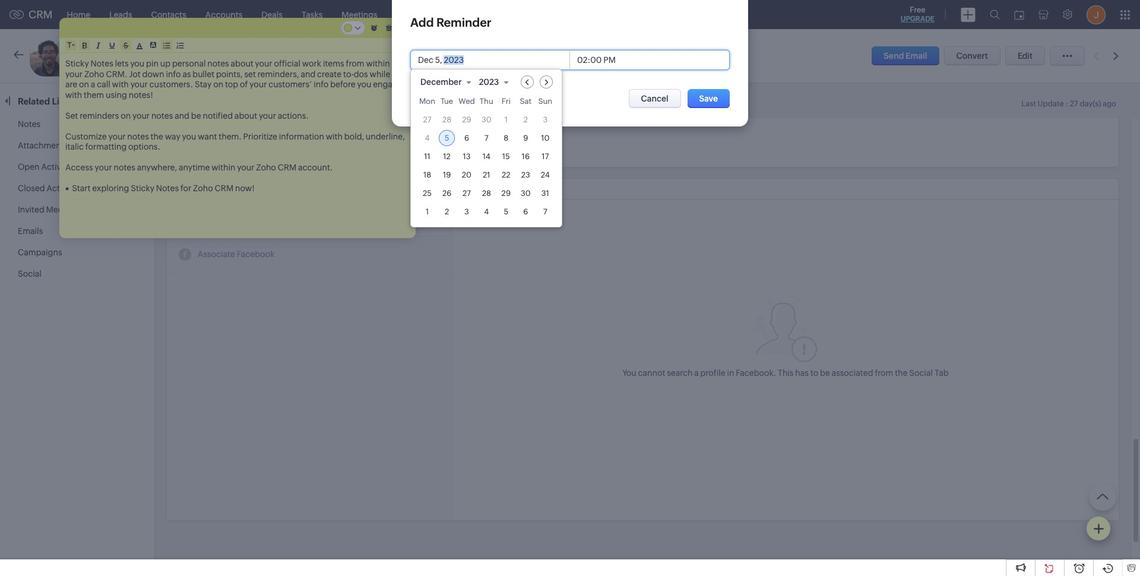 Task type: describe. For each thing, give the bounding box(es) containing it.
points,
[[216, 69, 243, 79]]

0 vertical spatial social
[[179, 184, 205, 194]]

save
[[699, 94, 718, 103]]

mon tue wed thu
[[419, 97, 493, 106]]

last
[[1022, 99, 1036, 108]]

1 vertical spatial 4
[[484, 207, 489, 216]]

0 horizontal spatial be
[[191, 111, 201, 120]]

add for add campaigns
[[263, 130, 279, 140]]

0 vertical spatial 5
[[445, 134, 449, 143]]

0 horizontal spatial within
[[212, 163, 235, 172]]

9
[[523, 134, 528, 143]]

set
[[65, 111, 78, 120]]

1 vertical spatial the
[[895, 368, 908, 377]]

1 horizontal spatial campaigns link
[[474, 0, 537, 29]]

2023 field
[[478, 75, 514, 88]]

10
[[541, 134, 550, 143]]

your down notes!
[[132, 111, 150, 120]]

28 tue cell
[[443, 115, 452, 124]]

open
[[18, 162, 40, 172]]

account.
[[298, 163, 333, 172]]

your left -
[[255, 59, 272, 68]]

meetings link
[[332, 0, 387, 29]]

invited
[[18, 205, 44, 214]]

reminders,
[[258, 69, 299, 79]]

pin
[[146, 59, 159, 68]]

row containing 1
[[419, 204, 553, 220]]

convert button
[[944, 46, 1001, 65]]

notes inside customize your notes the way you want them. prioritize information with bold, underline, italic formatting options.
[[127, 132, 149, 141]]

the inside customize your notes the way you want them. prioritize information with bold, underline, italic formatting options.
[[151, 132, 163, 141]]

set reminders on your notes and be notified about your actions.
[[65, 111, 309, 120]]

0 horizontal spatial crm
[[29, 8, 53, 21]]

profile image
[[1087, 5, 1106, 24]]

notes up "way"
[[151, 111, 173, 120]]

12
[[443, 152, 451, 161]]

about for notified
[[235, 111, 257, 120]]

upgrade
[[901, 15, 935, 23]]

this
[[778, 368, 794, 377]]

contacts link
[[142, 0, 196, 29]]

December field
[[420, 75, 477, 88]]

1 vertical spatial social
[[18, 269, 41, 279]]

saturday column header
[[518, 97, 534, 109]]

social link
[[18, 269, 41, 279]]

1 horizontal spatial crm
[[215, 184, 234, 193]]

leads link
[[100, 0, 142, 29]]

(sample)
[[223, 48, 275, 62]]

down
[[142, 69, 164, 79]]

mr.
[[80, 48, 99, 62]]

tab
[[935, 368, 949, 377]]

cancel button
[[629, 89, 681, 108]]

2 vertical spatial campaigns
[[18, 248, 62, 257]]

1 vertical spatial campaigns
[[281, 130, 325, 140]]

send email button
[[872, 46, 939, 65]]

of
[[240, 80, 248, 89]]

row containing 27
[[419, 112, 553, 128]]

bold,
[[344, 132, 364, 141]]

3 sun cell
[[543, 115, 548, 124]]

from for items
[[346, 59, 364, 68]]

1 vertical spatial 3
[[465, 207, 469, 216]]

closed activities link
[[18, 184, 82, 193]]

21
[[483, 170, 490, 179]]

emails link
[[18, 226, 43, 236]]

0 vertical spatial 30
[[482, 115, 492, 124]]

calls link
[[387, 0, 425, 29]]

reminders
[[80, 111, 119, 120]]

sunday column header
[[537, 97, 553, 109]]

last update : 27 day(s) ago
[[1022, 99, 1117, 108]]

set
[[244, 69, 256, 79]]

customers.
[[149, 80, 193, 89]]

0 horizontal spatial 7
[[485, 134, 489, 143]]

2 horizontal spatial zoho
[[256, 163, 276, 172]]

access your notes anywhere, anytime within your zoho crm account.
[[65, 163, 333, 172]]

found
[[223, 130, 246, 140]]

save button
[[688, 89, 730, 108]]

leads
[[109, 10, 132, 19]]

italic
[[65, 142, 84, 151]]

0 vertical spatial 3
[[543, 115, 548, 124]]

edit button
[[1006, 46, 1045, 65]]

19
[[443, 170, 451, 179]]

reports link
[[425, 0, 474, 29]]

with inside customize your notes the way you want them. prioritize information with bold, underline, italic formatting options.
[[326, 132, 343, 141]]

row containing mon
[[419, 97, 553, 109]]

1 horizontal spatial 28
[[482, 189, 491, 198]]

row containing 11
[[419, 148, 553, 165]]

16
[[522, 152, 530, 161]]

29 wed cell
[[462, 115, 471, 124]]

1 horizontal spatial be
[[820, 368, 830, 377]]

create menu image
[[961, 7, 976, 22]]

add for add reminder
[[410, 15, 434, 29]]

work
[[302, 59, 321, 68]]

0 vertical spatial info
[[166, 69, 181, 79]]

search element
[[983, 0, 1007, 29]]

contacts
[[151, 10, 186, 19]]

official
[[274, 59, 301, 68]]

create menu element
[[954, 0, 983, 29]]

search image
[[990, 10, 1000, 20]]

your up the are at the left
[[65, 69, 83, 79]]

you up "jot"
[[130, 59, 144, 68]]

monday column header
[[419, 97, 435, 109]]

thursday column header
[[479, 97, 495, 109]]

now!
[[235, 184, 255, 193]]

0 vertical spatial meetings
[[342, 10, 378, 19]]

1 horizontal spatial on
[[121, 111, 131, 120]]

florence
[[330, 51, 367, 61]]

15
[[502, 152, 510, 161]]

0 horizontal spatial 27
[[423, 115, 432, 124]]

of
[[318, 51, 329, 61]]

1 horizontal spatial 2
[[524, 115, 528, 124]]

11
[[424, 152, 431, 161]]

activities for closed activities
[[47, 184, 82, 193]]

jot
[[129, 69, 141, 79]]

maclead
[[172, 48, 221, 62]]

associate facebook
[[198, 250, 275, 259]]

anywhere,
[[137, 163, 177, 172]]

1 horizontal spatial 30
[[521, 189, 531, 198]]

records
[[192, 130, 221, 140]]

call
[[97, 80, 110, 89]]

row containing 18
[[419, 167, 553, 183]]

friday column header
[[498, 97, 514, 109]]

emails
[[18, 226, 43, 236]]

2 horizontal spatial on
[[213, 80, 223, 89]]

send email
[[884, 51, 927, 61]]

about for notes
[[231, 59, 253, 68]]

crm.
[[106, 69, 127, 79]]

notes up exploring
[[114, 163, 135, 172]]

2023
[[479, 77, 499, 87]]

1 vertical spatial meetings
[[46, 205, 82, 214]]

25
[[423, 189, 432, 198]]

list
[[52, 96, 67, 106]]

20
[[462, 170, 472, 179]]

update
[[1038, 99, 1064, 108]]

information
[[279, 132, 324, 141]]

24
[[541, 170, 550, 179]]

way
[[165, 132, 180, 141]]

27 mon cell
[[423, 115, 432, 124]]

stay
[[195, 80, 212, 89]]

from for associated
[[875, 368, 894, 377]]

.
[[774, 368, 776, 377]]

thu
[[480, 97, 493, 106]]

notes inside sticky notes lets you pin up personal notes about your official work items from within your zoho crm. jot down info as bullet points, set reminders, and create to-dos while you are on a call with your customers. stay on top of your customers' info before you engage with them using notes!
[[91, 59, 113, 68]]

to-
[[343, 69, 354, 79]]

email
[[906, 51, 927, 61]]

1 horizontal spatial a
[[694, 368, 699, 377]]

reports
[[434, 10, 465, 19]]

before
[[330, 80, 356, 89]]



Task type: locate. For each thing, give the bounding box(es) containing it.
and up no at left
[[175, 111, 189, 120]]

closed activities
[[18, 184, 82, 193]]

campaigns link down 'emails'
[[18, 248, 62, 257]]

delete image
[[383, 20, 395, 36]]

day(s)
[[1080, 99, 1101, 108]]

22
[[502, 170, 511, 179]]

30 down thursday column header
[[482, 115, 492, 124]]

be down overview "link" at left top
[[191, 111, 201, 120]]

social down anytime
[[179, 184, 205, 194]]

1 vertical spatial 30
[[521, 189, 531, 198]]

18
[[423, 170, 431, 179]]

notes down related
[[18, 119, 41, 129]]

facebook
[[237, 250, 275, 259], [736, 368, 774, 377]]

0 vertical spatial the
[[151, 132, 163, 141]]

profile
[[701, 368, 726, 377]]

zoho
[[84, 69, 104, 79], [256, 163, 276, 172], [193, 184, 213, 193]]

27 down monday column header
[[423, 115, 432, 124]]

you up engage
[[392, 69, 406, 79]]

3 row from the top
[[419, 130, 553, 146]]

2 horizontal spatial 27
[[1070, 99, 1078, 108]]

0 vertical spatial 6
[[464, 134, 469, 143]]

1 vertical spatial and
[[175, 111, 189, 120]]

about up found
[[235, 111, 257, 120]]

your
[[255, 59, 272, 68], [65, 69, 83, 79], [130, 80, 148, 89], [250, 80, 267, 89], [132, 111, 150, 120], [259, 111, 276, 120], [108, 132, 126, 141], [95, 163, 112, 172], [237, 163, 254, 172]]

7 up 14
[[485, 134, 489, 143]]

1 horizontal spatial sticky
[[131, 184, 154, 193]]

28 down the 21 on the top
[[482, 189, 491, 198]]

1 horizontal spatial info
[[314, 80, 329, 89]]

4 row from the top
[[419, 148, 553, 165]]

customize your notes the way you want them. prioritize information with bold, underline, italic formatting options.
[[65, 132, 407, 151]]

add down actions.
[[263, 130, 279, 140]]

within down customize your notes the way you want them. prioritize information with bold, underline, italic formatting options.
[[212, 163, 235, 172]]

campaigns up mmm d, yyyy text field
[[484, 10, 528, 19]]

3 down sunday column header
[[543, 115, 548, 124]]

you cannot search a profile in facebook . this has to be associated from the social tab
[[623, 368, 949, 377]]

0 horizontal spatial on
[[79, 80, 89, 89]]

0 vertical spatial about
[[231, 59, 253, 68]]

add reminder
[[410, 15, 492, 29]]

notes inside sticky notes lets you pin up personal notes about your official work items from within your zoho crm. jot down info as bullet points, set reminders, and create to-dos while you are on a call with your customers. stay on top of your customers' info before you engage with them using notes!
[[207, 59, 229, 68]]

ago
[[1103, 99, 1117, 108]]

30
[[482, 115, 492, 124], [521, 189, 531, 198]]

MMM D, YYYY text field
[[411, 50, 570, 69]]

notes up crm.
[[91, 59, 113, 68]]

0 horizontal spatial 5
[[445, 134, 449, 143]]

sticky inside sticky notes lets you pin up personal notes about your official work items from within your zoho crm. jot down info as bullet points, set reminders, and create to-dos while you are on a call with your customers. stay on top of your customers' info before you engage with them using notes!
[[65, 59, 89, 68]]

5 up 12
[[445, 134, 449, 143]]

crm left account.
[[278, 163, 297, 172]]

1 horizontal spatial 29
[[502, 189, 511, 198]]

about inside sticky notes lets you pin up personal notes about your official work items from within your zoho crm. jot down info as bullet points, set reminders, and create to-dos while you are on a call with your customers. stay on top of your customers' info before you engage with them using notes!
[[231, 59, 253, 68]]

add
[[410, 15, 434, 29], [263, 130, 279, 140]]

0 vertical spatial 4
[[425, 134, 430, 143]]

notes up options.
[[127, 132, 149, 141]]

1 vertical spatial activities
[[47, 184, 82, 193]]

create new sticky note image
[[1093, 523, 1104, 534]]

30 down 23
[[521, 189, 531, 198]]

the left "way"
[[151, 132, 163, 141]]

2 vertical spatial 27
[[463, 189, 471, 198]]

within
[[366, 59, 390, 68], [212, 163, 235, 172]]

info up customers.
[[166, 69, 181, 79]]

2 row from the top
[[419, 112, 553, 128]]

your up "prioritize"
[[259, 111, 276, 120]]

0 vertical spatial crm
[[29, 8, 53, 21]]

5 row from the top
[[419, 167, 553, 183]]

row containing 25
[[419, 185, 553, 201]]

facebook right in
[[736, 368, 774, 377]]

send
[[884, 51, 904, 61]]

activities for open activities
[[41, 162, 77, 172]]

tuesday column header
[[439, 97, 455, 109]]

1 horizontal spatial from
[[875, 368, 894, 377]]

2 vertical spatial social
[[910, 368, 933, 377]]

home link
[[57, 0, 100, 29]]

0 vertical spatial add
[[410, 15, 434, 29]]

lets
[[115, 59, 129, 68]]

zoho right for
[[193, 184, 213, 193]]

to
[[811, 368, 819, 377]]

open activities link
[[18, 162, 77, 172]]

7
[[485, 134, 489, 143], [543, 207, 547, 216]]

0 vertical spatial be
[[191, 111, 201, 120]]

1 vertical spatial 27
[[423, 115, 432, 124]]

row
[[419, 97, 553, 109], [419, 112, 553, 128], [419, 130, 553, 146], [419, 148, 553, 165], [419, 167, 553, 183], [419, 185, 553, 201], [419, 204, 553, 220]]

grid
[[411, 94, 562, 227]]

your inside customize your notes the way you want them. prioritize information with bold, underline, italic formatting options.
[[108, 132, 126, 141]]

1 down 25
[[426, 207, 429, 216]]

campaigns down actions.
[[281, 130, 325, 140]]

0 vertical spatial 28
[[443, 115, 452, 124]]

2 horizontal spatial crm
[[278, 163, 297, 172]]

0 vertical spatial with
[[112, 80, 129, 89]]

0 horizontal spatial add
[[263, 130, 279, 140]]

accounts
[[205, 10, 243, 19]]

the left tab
[[895, 368, 908, 377]]

campaigns link up mmm d, yyyy text field
[[474, 0, 537, 29]]

1 horizontal spatial 27
[[463, 189, 471, 198]]

4 up 11 at the left top of the page
[[425, 134, 430, 143]]

0 horizontal spatial social
[[18, 269, 41, 279]]

prioritize
[[243, 132, 277, 141]]

1 horizontal spatial with
[[112, 80, 129, 89]]

0 horizontal spatial zoho
[[84, 69, 104, 79]]

0 vertical spatial and
[[301, 69, 316, 79]]

activities up closed activities link
[[41, 162, 77, 172]]

meetings up 'reminder' icon
[[342, 10, 378, 19]]

on down using
[[121, 111, 131, 120]]

1 row from the top
[[419, 97, 553, 109]]

christopher
[[102, 48, 170, 62]]

1 vertical spatial notes
[[18, 119, 41, 129]]

1 vertical spatial 7
[[543, 207, 547, 216]]

5 down 22
[[504, 207, 509, 216]]

30 thu cell
[[482, 115, 492, 124]]

campaigns down 'emails'
[[18, 248, 62, 257]]

fri
[[502, 97, 511, 106]]

0 horizontal spatial a
[[91, 80, 95, 89]]

add right minimize icon
[[410, 15, 434, 29]]

a inside sticky notes lets you pin up personal notes about your official work items from within your zoho crm. jot down info as bullet points, set reminders, and create to-dos while you are on a call with your customers. stay on top of your customers' info before you engage with them using notes!
[[91, 80, 95, 89]]

8
[[504, 134, 509, 143]]

deals
[[262, 10, 283, 19]]

1 vertical spatial a
[[694, 368, 699, 377]]

4 mon cell
[[425, 134, 430, 143]]

0 horizontal spatial from
[[346, 59, 364, 68]]

notes link
[[18, 119, 41, 129]]

0 horizontal spatial info
[[166, 69, 181, 79]]

1 vertical spatial 2
[[445, 207, 449, 216]]

1 vertical spatial about
[[235, 111, 257, 120]]

start
[[72, 184, 91, 193]]

1 horizontal spatial within
[[366, 59, 390, 68]]

28
[[443, 115, 452, 124], [482, 189, 491, 198]]

with down crm.
[[112, 80, 129, 89]]

zoho inside sticky notes lets you pin up personal notes about your official work items from within your zoho crm. jot down info as bullet points, set reminders, and create to-dos while you are on a call with your customers. stay on top of your customers' info before you engage with them using notes!
[[84, 69, 104, 79]]

on left the top
[[213, 80, 223, 89]]

access
[[65, 163, 93, 172]]

sat
[[520, 97, 532, 106]]

0 horizontal spatial 29
[[462, 115, 471, 124]]

crm left home
[[29, 8, 53, 21]]

0 horizontal spatial 1
[[426, 207, 429, 216]]

0 vertical spatial 1
[[505, 115, 508, 124]]

social left tab
[[910, 368, 933, 377]]

choose date dialog
[[410, 69, 562, 227]]

1 vertical spatial within
[[212, 163, 235, 172]]

social down 'emails'
[[18, 269, 41, 279]]

1 vertical spatial from
[[875, 368, 894, 377]]

2 vertical spatial notes
[[156, 184, 179, 193]]

your down set
[[250, 80, 267, 89]]

formatting
[[85, 142, 127, 151]]

while
[[370, 69, 390, 79]]

2
[[524, 115, 528, 124], [445, 207, 449, 216]]

0 vertical spatial activities
[[41, 162, 77, 172]]

items
[[323, 59, 344, 68]]

29 down 22
[[502, 189, 511, 198]]

0 horizontal spatial 30
[[482, 115, 492, 124]]

and down work
[[301, 69, 316, 79]]

6 row from the top
[[419, 185, 553, 201]]

customers'
[[269, 80, 312, 89]]

1 vertical spatial info
[[314, 80, 329, 89]]

activities
[[41, 162, 77, 172], [47, 184, 82, 193]]

meetings down closed activities link
[[46, 205, 82, 214]]

6 down 23
[[523, 207, 528, 216]]

2 vertical spatial zoho
[[193, 184, 213, 193]]

4
[[425, 134, 430, 143], [484, 207, 489, 216]]

27 down 20
[[463, 189, 471, 198]]

are
[[65, 80, 77, 89]]

exploring
[[92, 184, 129, 193]]

0 horizontal spatial campaigns
[[18, 248, 62, 257]]

1 horizontal spatial 5
[[504, 207, 509, 216]]

zoho down "prioritize"
[[256, 163, 276, 172]]

you down dos
[[357, 80, 371, 89]]

2 vertical spatial crm
[[215, 184, 234, 193]]

want
[[198, 132, 217, 141]]

1 vertical spatial facebook
[[736, 368, 774, 377]]

a left profile
[[694, 368, 699, 377]]

0 vertical spatial sticky
[[65, 59, 89, 68]]

add inside add campaigns link
[[263, 130, 279, 140]]

0 horizontal spatial 2
[[445, 207, 449, 216]]

0 horizontal spatial the
[[151, 132, 163, 141]]

1 horizontal spatial notes
[[91, 59, 113, 68]]

1 vertical spatial campaigns link
[[18, 248, 62, 257]]

calendar image
[[1014, 10, 1025, 19]]

0 horizontal spatial 28
[[443, 115, 452, 124]]

1 vertical spatial 29
[[502, 189, 511, 198]]

within inside sticky notes lets you pin up personal notes about your official work items from within your zoho crm. jot down info as bullet points, set reminders, and create to-dos while you are on a call with your customers. stay on top of your customers' info before you engage with them using notes!
[[366, 59, 390, 68]]

has
[[795, 368, 809, 377]]

0 vertical spatial zoho
[[84, 69, 104, 79]]

associate
[[198, 250, 235, 259]]

1 horizontal spatial 6
[[523, 207, 528, 216]]

1 fri cell
[[505, 115, 508, 124]]

1 vertical spatial 5
[[504, 207, 509, 216]]

0 vertical spatial facebook
[[237, 250, 275, 259]]

options.
[[128, 142, 160, 151]]

crm left now!
[[215, 184, 234, 193]]

7 row from the top
[[419, 204, 553, 220]]

29 down wednesday column header
[[462, 115, 471, 124]]

facebook right associate
[[237, 250, 275, 259]]

with left bold,
[[326, 132, 343, 141]]

zoho up call
[[84, 69, 104, 79]]

next record image
[[1114, 52, 1121, 60]]

be right to
[[820, 368, 830, 377]]

within up while
[[366, 59, 390, 68]]

2 down 26
[[445, 207, 449, 216]]

invited meetings link
[[18, 205, 82, 214]]

13
[[463, 152, 471, 161]]

2 horizontal spatial campaigns
[[484, 10, 528, 19]]

for
[[180, 184, 191, 193]]

from inside sticky notes lets you pin up personal notes about your official work items from within your zoho crm. jot down info as bullet points, set reminders, and create to-dos while you are on a call with your customers. stay on top of your customers' info before you engage with them using notes!
[[346, 59, 364, 68]]

0 horizontal spatial notes
[[18, 119, 41, 129]]

sticky down anywhere,
[[131, 184, 154, 193]]

overview
[[181, 95, 220, 105]]

wednesday column header
[[459, 97, 475, 109]]

1 vertical spatial 28
[[482, 189, 491, 198]]

1 vertical spatial 1
[[426, 207, 429, 216]]

1 horizontal spatial zoho
[[193, 184, 213, 193]]

None text field
[[570, 50, 729, 69]]

1 down friday column header
[[505, 115, 508, 124]]

reminder
[[437, 15, 492, 29]]

notes up points,
[[207, 59, 229, 68]]

31
[[542, 189, 549, 198]]

edit
[[1018, 51, 1033, 61]]

underline,
[[366, 132, 405, 141]]

your up now!
[[237, 163, 254, 172]]

in
[[727, 368, 734, 377]]

sticky up the are at the left
[[65, 59, 89, 68]]

you right "way"
[[182, 132, 196, 141]]

on
[[79, 80, 89, 89], [213, 80, 223, 89], [121, 111, 131, 120]]

your down formatting
[[95, 163, 112, 172]]

0 vertical spatial campaigns
[[484, 10, 528, 19]]

search
[[667, 368, 693, 377]]

start exploring sticky notes for zoho crm now!
[[72, 184, 255, 193]]

from up dos
[[346, 59, 364, 68]]

reminder image
[[368, 20, 380, 36]]

customize
[[65, 132, 107, 141]]

bullet
[[193, 69, 214, 79]]

1 horizontal spatial facebook
[[736, 368, 774, 377]]

0 horizontal spatial with
[[65, 90, 82, 99]]

your up notes!
[[130, 80, 148, 89]]

with down the are at the left
[[65, 90, 82, 99]]

2 down the saturday "column header"
[[524, 115, 528, 124]]

7 down 31
[[543, 207, 547, 216]]

0 vertical spatial 2
[[524, 115, 528, 124]]

on right the are at the left
[[79, 80, 89, 89]]

0 vertical spatial notes
[[91, 59, 113, 68]]

-
[[277, 51, 280, 61]]

sticky notes lets you pin up personal notes about your official work items from within your zoho crm. jot down info as bullet points, set reminders, and create to-dos while you are on a call with your customers. stay on top of your customers' info before you engage with them using notes!
[[65, 59, 408, 99]]

1 vertical spatial zoho
[[256, 163, 276, 172]]

you inside customize your notes the way you want them. prioritize information with bold, underline, italic formatting options.
[[182, 132, 196, 141]]

info
[[166, 69, 181, 79], [314, 80, 329, 89]]

1 vertical spatial sticky
[[131, 184, 154, 193]]

associated
[[832, 368, 873, 377]]

tue
[[441, 97, 453, 106]]

actions.
[[278, 111, 309, 120]]

2 horizontal spatial notes
[[156, 184, 179, 193]]

0 vertical spatial 29
[[462, 115, 471, 124]]

free upgrade
[[901, 5, 935, 23]]

notes left for
[[156, 184, 179, 193]]

accounts link
[[196, 0, 252, 29]]

activities down "access"
[[47, 184, 82, 193]]

1 vertical spatial crm
[[278, 163, 297, 172]]

grid inside choose date dialog
[[411, 94, 562, 227]]

info down create
[[314, 80, 329, 89]]

row containing 4
[[419, 130, 553, 146]]

28 down tuesday column header
[[443, 115, 452, 124]]

2 sat cell
[[524, 115, 528, 124]]

1 horizontal spatial add
[[410, 15, 434, 29]]

your up formatting
[[108, 132, 126, 141]]

23
[[521, 170, 530, 179]]

cancel
[[641, 94, 669, 103]]

about up set
[[231, 59, 253, 68]]

0 horizontal spatial and
[[175, 111, 189, 120]]

27 right :
[[1070, 99, 1078, 108]]

6 down 29 wed cell
[[464, 134, 469, 143]]

grid containing mon
[[411, 94, 562, 227]]

4 down the 21 on the top
[[484, 207, 489, 216]]

2 horizontal spatial with
[[326, 132, 343, 141]]

and inside sticky notes lets you pin up personal notes about your official work items from within your zoho crm. jot down info as bullet points, set reminders, and create to-dos while you are on a call with your customers. stay on top of your customers' info before you engage with them using notes!
[[301, 69, 316, 79]]

using
[[106, 90, 127, 99]]

a up them
[[91, 80, 95, 89]]

3 down 20
[[465, 207, 469, 216]]

minimize image
[[398, 20, 410, 36]]

mon
[[419, 97, 435, 106]]

1 horizontal spatial 4
[[484, 207, 489, 216]]

from right associated
[[875, 368, 894, 377]]

profile element
[[1080, 0, 1113, 29]]

invited meetings
[[18, 205, 82, 214]]



Task type: vqa. For each thing, say whether or not it's contained in the screenshot.
the as in the left of the page
yes



